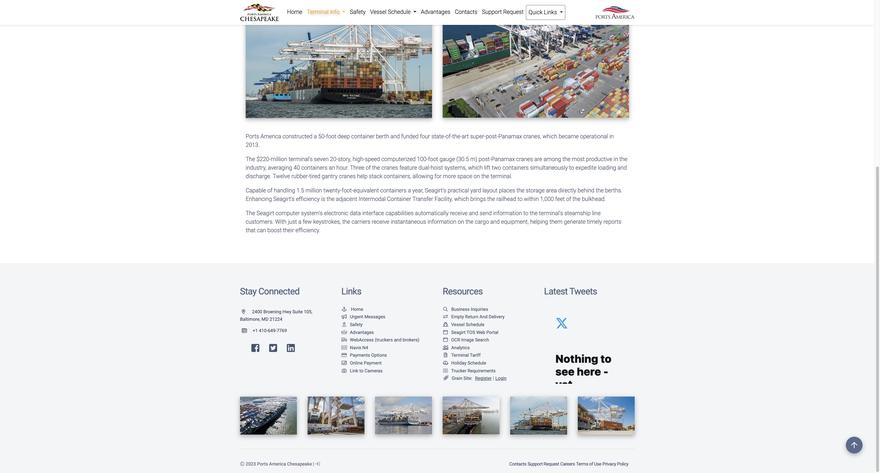 Task type: describe. For each thing, give the bounding box(es) containing it.
0 horizontal spatial vessel
[[370, 9, 387, 15]]

+1 410-649-7769
[[253, 328, 287, 333]]

empty
[[451, 314, 464, 320]]

list alt image
[[443, 369, 449, 373]]

1 horizontal spatial receive
[[450, 210, 468, 217]]

facility,
[[435, 196, 453, 202]]

them
[[550, 218, 563, 225]]

requirements
[[468, 368, 496, 373]]

contacts for contacts support request careers terms of use privacy policy
[[509, 461, 527, 466]]

million inside capable of handling 1.5 million twenty-foot-equivalent containers a year, seagirt's practical yard layout places the storage area directly behind the berths. enhancing seagirt's efficiency is the adjacent intermodal container transfer facility, which brings the railhead to within 1,000 feet of the bulkhead.
[[306, 187, 322, 194]]

three
[[350, 164, 364, 171]]

0 horizontal spatial containers
[[301, 164, 328, 171]]

railhead
[[497, 196, 516, 202]]

credit card image
[[341, 353, 347, 358]]

0 horizontal spatial request
[[503, 9, 524, 15]]

1 horizontal spatial seagirt
[[451, 330, 466, 335]]

storage
[[526, 187, 545, 194]]

terminal info
[[307, 9, 341, 15]]

ports inside ports america constructed a 50-foot deep container berth and funded four state-of-the-art super-post-panamax cranes, which became operational in 2013.
[[246, 133, 259, 140]]

efficiency.
[[296, 227, 320, 234]]

trucker
[[451, 368, 467, 373]]

linkedin image
[[287, 343, 295, 353]]

0 horizontal spatial information
[[428, 218, 457, 225]]

online
[[350, 360, 363, 366]]

to inside capable of handling 1.5 million twenty-foot-equivalent containers a year, seagirt's practical yard layout places the storage area directly behind the berths. enhancing seagirt's efficiency is the adjacent intermodal container transfer facility, which brings the railhead to within 1,000 feet of the bulkhead.
[[518, 196, 523, 202]]

container storage image
[[341, 346, 347, 350]]

0 vertical spatial cranes
[[516, 156, 533, 163]]

2 safety from the top
[[350, 322, 363, 327]]

0 vertical spatial schedule
[[388, 9, 411, 15]]

the right places
[[517, 187, 525, 194]]

foot inside ports america constructed a 50-foot deep container berth and funded four state-of-the-art super-post-panamax cranes, which became operational in 2013.
[[326, 133, 336, 140]]

averaging
[[268, 164, 292, 171]]

map marker alt image
[[242, 310, 251, 314]]

story,
[[338, 156, 351, 163]]

art
[[462, 133, 469, 140]]

the seagirt computer system's electronic data interface capabilities automatically receive and send information to the terminal's steamship line customers. with just a few keystrokes, the carriers receive instantaneous information on the cargo and equipment, helping them generate timely reports that can boost their efficiency.
[[246, 210, 622, 234]]

1 vertical spatial advantages
[[350, 330, 374, 335]]

capabilities
[[386, 210, 414, 217]]

send
[[480, 210, 492, 217]]

urgent messages link
[[341, 314, 385, 320]]

of-
[[446, 133, 452, 140]]

cameras
[[365, 368, 383, 373]]

portal
[[486, 330, 499, 335]]

7769
[[277, 328, 287, 333]]

seagirt tos web portal
[[451, 330, 499, 335]]

user hard hat image
[[341, 323, 347, 327]]

twitter square image
[[269, 343, 277, 353]]

funded
[[401, 133, 419, 140]]

50-
[[318, 133, 326, 140]]

to inside the seagirt computer system's electronic data interface capabilities automatically receive and send information to the terminal's steamship line customers. with just a few keystrokes, the carriers receive instantaneous information on the cargo and equipment, helping them generate timely reports that can boost their efficiency.
[[524, 210, 528, 217]]

1 horizontal spatial cranes
[[382, 164, 398, 171]]

analytics
[[451, 345, 470, 350]]

home link for terminal info link
[[285, 5, 305, 19]]

ocr image search
[[451, 337, 489, 343]]

state-
[[432, 133, 446, 140]]

bullhorn image
[[341, 315, 347, 319]]

40
[[294, 164, 300, 171]]

of left use
[[589, 461, 593, 466]]

phone office image
[[242, 329, 253, 333]]

1 horizontal spatial vessel schedule
[[451, 322, 484, 327]]

of up enhancing
[[267, 187, 273, 194]]

the-
[[452, 133, 462, 140]]

which inside the $220-million terminal's seven 20-story, high-speed computerized 100-foot gauge (30.5 m) post-panamax cranes are among the most productive in the industry, averaging 40 containers an hour. three of the cranes feature dual-hoist systems, which lift two containers simultaneously to expedite loading and discharge. twelve rubber-tired gantry cranes help stack containers, allowing for more space on the terminal.
[[468, 164, 483, 171]]

1 vertical spatial receive
[[372, 218, 389, 225]]

data
[[350, 210, 361, 217]]

and up 'cargo'
[[469, 210, 478, 217]]

+1
[[253, 328, 258, 333]]

a inside ports america constructed a 50-foot deep container berth and funded four state-of-the-art super-post-panamax cranes, which became operational in 2013.
[[314, 133, 317, 140]]

online payment
[[350, 360, 382, 366]]

million inside the $220-million terminal's seven 20-story, high-speed computerized 100-foot gauge (30.5 m) post-panamax cranes are among the most productive in the industry, averaging 40 containers an hour. three of the cranes feature dual-hoist systems, which lift two containers simultaneously to expedite loading and discharge. twelve rubber-tired gantry cranes help stack containers, allowing for more space on the terminal.
[[271, 156, 287, 163]]

payments
[[350, 353, 370, 358]]

seagirt tos web portal link
[[443, 330, 499, 335]]

0 vertical spatial support request link
[[480, 5, 526, 19]]

area
[[546, 187, 557, 194]]

1 vertical spatial contacts link
[[509, 458, 527, 470]]

latest tweets
[[544, 286, 597, 297]]

resources
[[443, 286, 483, 297]]

the down lift
[[481, 173, 489, 180]]

file invoice image
[[443, 353, 449, 358]]

1 horizontal spatial advantages
[[421, 9, 450, 15]]

urgent
[[350, 314, 363, 320]]

the for the seagirt computer system's electronic data interface capabilities automatically receive and send information to the terminal's steamship line customers. with just a few keystrokes, the carriers receive instantaneous information on the cargo and equipment, helping them generate timely reports that can boost their efficiency.
[[246, 210, 255, 217]]

panamax inside the $220-million terminal's seven 20-story, high-speed computerized 100-foot gauge (30.5 m) post-panamax cranes are among the most productive in the industry, averaging 40 containers an hour. three of the cranes feature dual-hoist systems, which lift two containers simultaneously to expedite loading and discharge. twelve rubber-tired gantry cranes help stack containers, allowing for more space on the terminal.
[[491, 156, 515, 163]]

search image
[[443, 307, 449, 312]]

loading
[[598, 164, 616, 171]]

0 vertical spatial vessel schedule
[[370, 9, 412, 15]]

1 vertical spatial ports
[[257, 461, 268, 466]]

ship image
[[443, 323, 449, 327]]

contacts support request careers terms of use privacy policy
[[509, 461, 629, 466]]

productive
[[586, 156, 612, 163]]

stay connected
[[240, 286, 300, 297]]

of inside the $220-million terminal's seven 20-story, high-speed computerized 100-foot gauge (30.5 m) post-panamax cranes are among the most productive in the industry, averaging 40 containers an hour. three of the cranes feature dual-hoist systems, which lift two containers simultaneously to expedite loading and discharge. twelve rubber-tired gantry cranes help stack containers, allowing for more space on the terminal.
[[366, 164, 371, 171]]

most
[[572, 156, 585, 163]]

twelve
[[273, 173, 290, 180]]

sign in image
[[315, 462, 320, 466]]

1 seagirt terminal image from the left
[[246, 0, 432, 118]]

n4
[[362, 345, 368, 350]]

0 horizontal spatial support
[[482, 9, 502, 15]]

the left 'cargo'
[[466, 218, 474, 225]]

holiday schedule link
[[443, 360, 486, 366]]

trucker requirements link
[[443, 368, 496, 373]]

support request
[[482, 9, 524, 15]]

the up stack
[[372, 164, 380, 171]]

hwy
[[283, 309, 291, 314]]

system's
[[301, 210, 323, 217]]

twenty-
[[323, 187, 342, 194]]

1 horizontal spatial home
[[351, 307, 363, 312]]

industry,
[[246, 164, 267, 171]]

the right productive at top
[[620, 156, 627, 163]]

0 horizontal spatial |
[[313, 461, 314, 466]]

the up helping
[[530, 210, 538, 217]]

and left "brokers)" on the left bottom
[[394, 337, 402, 343]]

0 vertical spatial vessel schedule link
[[368, 5, 419, 19]]

link to cameras
[[350, 368, 383, 373]]

safety link for vessel schedule link to the top
[[348, 5, 368, 19]]

ocr image search link
[[443, 337, 489, 343]]

within
[[524, 196, 539, 202]]

cargo
[[475, 218, 489, 225]]

terminal for terminal tariff
[[451, 353, 469, 358]]

quick links link
[[526, 5, 565, 20]]

equivalent
[[354, 187, 379, 194]]

exchange image
[[443, 315, 449, 319]]

business inquiries
[[451, 307, 488, 312]]

enhancing
[[246, 196, 272, 202]]

2 horizontal spatial containers
[[503, 164, 529, 171]]

post- inside the $220-million terminal's seven 20-story, high-speed computerized 100-foot gauge (30.5 m) post-panamax cranes are among the most productive in the industry, averaging 40 containers an hour. three of the cranes feature dual-hoist systems, which lift two containers simultaneously to expedite loading and discharge. twelve rubber-tired gantry cranes help stack containers, allowing for more space on the terminal.
[[479, 156, 491, 163]]

can
[[257, 227, 266, 234]]

1 vertical spatial links
[[341, 286, 361, 297]]

schedule for bells icon
[[468, 360, 486, 366]]

analytics link
[[443, 345, 470, 350]]

which inside capable of handling 1.5 million twenty-foot-equivalent containers a year, seagirt's practical yard layout places the storage area directly behind the berths. enhancing seagirt's efficiency is the adjacent intermodal container transfer facility, which brings the railhead to within 1,000 feet of the bulkhead.
[[454, 196, 469, 202]]

are
[[534, 156, 542, 163]]

link to cameras link
[[341, 368, 383, 373]]

2013.
[[246, 142, 260, 148]]

camera image
[[341, 369, 347, 373]]

link
[[350, 368, 358, 373]]

terminal tariff
[[451, 353, 481, 358]]

410-
[[259, 328, 268, 333]]

use
[[594, 461, 601, 466]]

foot inside the $220-million terminal's seven 20-story, high-speed computerized 100-foot gauge (30.5 m) post-panamax cranes are among the most productive in the industry, averaging 40 containers an hour. three of the cranes feature dual-hoist systems, which lift two containers simultaneously to expedite loading and discharge. twelve rubber-tired gantry cranes help stack containers, allowing for more space on the terminal.
[[428, 156, 438, 163]]

which inside ports america constructed a 50-foot deep container berth and funded four state-of-the-art super-post-panamax cranes, which became operational in 2013.
[[543, 133, 557, 140]]

+1 410-649-7769 link
[[240, 328, 287, 333]]

image
[[461, 337, 474, 343]]

hoist
[[431, 164, 443, 171]]

keystrokes,
[[313, 218, 341, 225]]

649-
[[268, 328, 277, 333]]

year,
[[412, 187, 424, 194]]

1 vertical spatial request
[[544, 461, 559, 466]]

0 vertical spatial |
[[493, 375, 494, 381]]

operational
[[580, 133, 608, 140]]

and down send
[[490, 218, 500, 225]]

empty return and delivery
[[451, 314, 505, 320]]

handling
[[274, 187, 295, 194]]

login link
[[495, 376, 507, 381]]

automatically
[[415, 210, 449, 217]]



Task type: vqa. For each thing, say whether or not it's contained in the screenshot.
two
yes



Task type: locate. For each thing, give the bounding box(es) containing it.
2 vertical spatial a
[[298, 218, 301, 225]]

customers.
[[246, 218, 274, 225]]

0 horizontal spatial contacts
[[455, 9, 478, 15]]

the up industry,
[[246, 156, 255, 163]]

0 vertical spatial seagirt's
[[425, 187, 446, 194]]

foot
[[326, 133, 336, 140], [428, 156, 438, 163]]

1 vertical spatial information
[[428, 218, 457, 225]]

delivery
[[489, 314, 505, 320]]

2400 broening hwy suite 105, baltimore, md 21224
[[240, 309, 312, 322]]

20-
[[330, 156, 338, 163]]

navis
[[350, 345, 361, 350]]

request
[[503, 9, 524, 15], [544, 461, 559, 466]]

support request link left the careers
[[527, 458, 560, 470]]

0 vertical spatial ports
[[246, 133, 259, 140]]

in inside the $220-million terminal's seven 20-story, high-speed computerized 100-foot gauge (30.5 m) post-panamax cranes are among the most productive in the industry, averaging 40 containers an hour. three of the cranes feature dual-hoist systems, which lift two containers simultaneously to expedite loading and discharge. twelve rubber-tired gantry cranes help stack containers, allowing for more space on the terminal.
[[614, 156, 618, 163]]

1 horizontal spatial support request link
[[527, 458, 560, 470]]

brokers)
[[403, 337, 420, 343]]

containers up 'container'
[[380, 187, 407, 194]]

1 vertical spatial schedule
[[466, 322, 484, 327]]

the for the $220-million terminal's seven 20-story, high-speed computerized 100-foot gauge (30.5 m) post-panamax cranes are among the most productive in the industry, averaging 40 containers an hour. three of the cranes feature dual-hoist systems, which lift two containers simultaneously to expedite loading and discharge. twelve rubber-tired gantry cranes help stack containers, allowing for more space on the terminal.
[[246, 156, 255, 163]]

schedule for ship icon
[[466, 322, 484, 327]]

the inside the seagirt computer system's electronic data interface capabilities automatically receive and send information to the terminal's steamship line customers. with just a few keystrokes, the carriers receive instantaneous information on the cargo and equipment, helping them generate timely reports that can boost their efficiency.
[[246, 210, 255, 217]]

1 vertical spatial support
[[528, 461, 543, 466]]

on inside the seagirt computer system's electronic data interface capabilities automatically receive and send information to the terminal's steamship line customers. with just a few keystrokes, the carriers receive instantaneous information on the cargo and equipment, helping them generate timely reports that can boost their efficiency.
[[458, 218, 464, 225]]

terminal left info
[[307, 9, 329, 15]]

md
[[262, 317, 269, 322]]

0 vertical spatial which
[[543, 133, 557, 140]]

0 horizontal spatial contacts link
[[453, 5, 480, 19]]

of down directly
[[566, 196, 571, 202]]

and inside ports america constructed a 50-foot deep container berth and funded four state-of-the-art super-post-panamax cranes, which became operational in 2013.
[[391, 133, 400, 140]]

seagirt terminal image
[[246, 0, 432, 118], [443, 0, 629, 118]]

million up averaging
[[271, 156, 287, 163]]

register link
[[474, 376, 492, 381]]

links
[[544, 9, 557, 16], [341, 286, 361, 297]]

advantages
[[421, 9, 450, 15], [350, 330, 374, 335]]

0 vertical spatial seagirt
[[257, 210, 274, 217]]

1 safety from the top
[[350, 9, 366, 15]]

a left 50-
[[314, 133, 317, 140]]

1 horizontal spatial home link
[[341, 307, 363, 312]]

of
[[366, 164, 371, 171], [267, 187, 273, 194], [566, 196, 571, 202], [589, 461, 593, 466]]

0 vertical spatial request
[[503, 9, 524, 15]]

register
[[475, 376, 492, 381]]

constructed
[[283, 133, 313, 140]]

terminal info link
[[305, 5, 348, 19]]

web
[[476, 330, 485, 335]]

seagirt's up the facility,
[[425, 187, 446, 194]]

0 vertical spatial safety
[[350, 9, 366, 15]]

discharge.
[[246, 173, 272, 180]]

| left login link
[[493, 375, 494, 381]]

efficiency
[[296, 196, 320, 202]]

support request link left quick
[[480, 5, 526, 19]]

(truckers
[[375, 337, 393, 343]]

in for productive
[[614, 156, 618, 163]]

post- inside ports america constructed a 50-foot deep container berth and funded four state-of-the-art super-post-panamax cranes, which became operational in 2013.
[[486, 133, 499, 140]]

which down m)
[[468, 164, 483, 171]]

panamax up two
[[491, 156, 515, 163]]

0 horizontal spatial home
[[287, 9, 302, 15]]

1 vertical spatial terminal
[[451, 353, 469, 358]]

copyright image
[[240, 462, 245, 466]]

america inside ports america constructed a 50-foot deep container berth and funded four state-of-the-art super-post-panamax cranes, which became operational in 2013.
[[261, 133, 281, 140]]

1 horizontal spatial support
[[528, 461, 543, 466]]

1 horizontal spatial |
[[493, 375, 494, 381]]

containers up tired
[[301, 164, 328, 171]]

2 horizontal spatial a
[[408, 187, 411, 194]]

the up bulkhead.
[[596, 187, 604, 194]]

0 horizontal spatial million
[[271, 156, 287, 163]]

2 vertical spatial cranes
[[339, 173, 356, 180]]

seagirt up the ocr at the right bottom of page
[[451, 330, 466, 335]]

browser image inside ocr image search link
[[443, 338, 449, 343]]

100-
[[417, 156, 428, 163]]

0 vertical spatial in
[[610, 133, 614, 140]]

1 vertical spatial america
[[269, 461, 286, 466]]

containers up terminal.
[[503, 164, 529, 171]]

seagirt inside the seagirt computer system's electronic data interface capabilities automatically receive and send information to the terminal's steamship line customers. with just a few keystrokes, the carriers receive instantaneous information on the cargo and equipment, helping them generate timely reports that can boost their efficiency.
[[257, 210, 274, 217]]

two
[[492, 164, 501, 171]]

rubber-
[[292, 173, 309, 180]]

analytics image
[[443, 346, 449, 350]]

home
[[287, 9, 302, 15], [351, 307, 363, 312]]

tab panel
[[240, 0, 635, 235]]

to up equipment,
[[524, 210, 528, 217]]

boost
[[267, 227, 282, 234]]

in
[[610, 133, 614, 140], [614, 156, 618, 163]]

1 vertical spatial contacts
[[509, 461, 527, 466]]

links right quick
[[544, 9, 557, 16]]

0 horizontal spatial cranes
[[339, 173, 356, 180]]

the right is
[[327, 196, 335, 202]]

berth
[[376, 133, 389, 140]]

and inside the $220-million terminal's seven 20-story, high-speed computerized 100-foot gauge (30.5 m) post-panamax cranes are among the most productive in the industry, averaging 40 containers an hour. three of the cranes feature dual-hoist systems, which lift two containers simultaneously to expedite loading and discharge. twelve rubber-tired gantry cranes help stack containers, allowing for more space on the terminal.
[[618, 164, 627, 171]]

the down directly
[[573, 196, 581, 202]]

contacts for contacts
[[455, 9, 478, 15]]

2 vertical spatial which
[[454, 196, 469, 202]]

million up efficiency
[[306, 187, 322, 194]]

1 vertical spatial vessel schedule
[[451, 322, 484, 327]]

0 vertical spatial browser image
[[443, 330, 449, 335]]

1 horizontal spatial foot
[[428, 156, 438, 163]]

just
[[288, 218, 297, 225]]

terminal's inside the seagirt computer system's electronic data interface capabilities automatically receive and send information to the terminal's steamship line customers. with just a few keystrokes, the carriers receive instantaneous information on the cargo and equipment, helping them generate timely reports that can boost their efficiency.
[[539, 210, 563, 217]]

the inside the $220-million terminal's seven 20-story, high-speed computerized 100-foot gauge (30.5 m) post-panamax cranes are among the most productive in the industry, averaging 40 containers an hour. three of the cranes feature dual-hoist systems, which lift two containers simultaneously to expedite loading and discharge. twelve rubber-tired gantry cranes help stack containers, allowing for more space on the terminal.
[[246, 156, 255, 163]]

their
[[283, 227, 294, 234]]

1 vertical spatial |
[[313, 461, 314, 466]]

home link left terminal info
[[285, 5, 305, 19]]

to left within
[[518, 196, 523, 202]]

browser image up analytics 'image'
[[443, 338, 449, 343]]

1 vertical spatial vessel
[[451, 322, 465, 327]]

grain site: register | login
[[452, 375, 507, 381]]

a inside the seagirt computer system's electronic data interface capabilities automatically receive and send information to the terminal's steamship line customers. with just a few keystrokes, the carriers receive instantaneous information on the cargo and equipment, helping them generate timely reports that can boost their efficiency.
[[298, 218, 301, 225]]

1 horizontal spatial information
[[493, 210, 522, 217]]

0 horizontal spatial seagirt
[[257, 210, 274, 217]]

| left sign in image
[[313, 461, 314, 466]]

hour.
[[336, 164, 349, 171]]

105,
[[304, 309, 312, 314]]

bulkhead.
[[582, 196, 606, 202]]

seven
[[314, 156, 329, 163]]

1 vertical spatial seagirt
[[451, 330, 466, 335]]

2 vertical spatial schedule
[[468, 360, 486, 366]]

0 horizontal spatial links
[[341, 286, 361, 297]]

systems,
[[444, 164, 467, 171]]

$220-
[[257, 156, 271, 163]]

2400
[[252, 309, 262, 314]]

speed
[[365, 156, 380, 163]]

containers
[[301, 164, 328, 171], [503, 164, 529, 171], [380, 187, 407, 194]]

1 horizontal spatial terminal's
[[539, 210, 563, 217]]

foot left deep
[[326, 133, 336, 140]]

in for operational
[[610, 133, 614, 140]]

1 horizontal spatial request
[[544, 461, 559, 466]]

browser image down ship icon
[[443, 330, 449, 335]]

policy
[[617, 461, 629, 466]]

1 vertical spatial safety
[[350, 322, 363, 327]]

terminal's up 40
[[289, 156, 313, 163]]

home link for the urgent messages link
[[341, 307, 363, 312]]

post- up lift
[[479, 156, 491, 163]]

0 vertical spatial america
[[261, 133, 281, 140]]

credit card front image
[[341, 361, 347, 366]]

1 vertical spatial million
[[306, 187, 322, 194]]

with
[[275, 218, 287, 225]]

go to top image
[[846, 437, 863, 453]]

0 vertical spatial information
[[493, 210, 522, 217]]

capable
[[246, 187, 266, 194]]

in inside ports america constructed a 50-foot deep container berth and funded four state-of-the-art super-post-panamax cranes, which became operational in 2013.
[[610, 133, 614, 140]]

america up $220-
[[261, 133, 281, 140]]

the up customers.
[[246, 210, 255, 217]]

tweets
[[570, 286, 597, 297]]

that
[[246, 227, 256, 234]]

1 vertical spatial home
[[351, 307, 363, 312]]

cranes left are
[[516, 156, 533, 163]]

1 vertical spatial the
[[246, 210, 255, 217]]

bells image
[[443, 361, 449, 366]]

0 vertical spatial advantages
[[421, 9, 450, 15]]

ports up 2013. on the top of page
[[246, 133, 259, 140]]

0 horizontal spatial foot
[[326, 133, 336, 140]]

2 seagirt terminal image from the left
[[443, 0, 629, 118]]

0 horizontal spatial vessel schedule link
[[368, 5, 419, 19]]

terminal's inside the $220-million terminal's seven 20-story, high-speed computerized 100-foot gauge (30.5 m) post-panamax cranes are among the most productive in the industry, averaging 40 containers an hour. three of the cranes feature dual-hoist systems, which lift two containers simultaneously to expedite loading and discharge. twelve rubber-tired gantry cranes help stack containers, allowing for more space on the terminal.
[[289, 156, 313, 163]]

panamax left cranes,
[[499, 133, 522, 140]]

privacy policy link
[[602, 458, 629, 470]]

which down the practical
[[454, 196, 469, 202]]

grain
[[452, 376, 463, 381]]

2023 ports america chesapeake |
[[245, 461, 315, 466]]

a inside capable of handling 1.5 million twenty-foot-equivalent containers a year, seagirt's practical yard layout places the storage area directly behind the berths. enhancing seagirt's efficiency is the adjacent intermodal container transfer facility, which brings the railhead to within 1,000 feet of the bulkhead.
[[408, 187, 411, 194]]

1 horizontal spatial vessel
[[451, 322, 465, 327]]

1 vertical spatial seagirt's
[[273, 196, 295, 202]]

gantry
[[322, 173, 338, 180]]

on inside the $220-million terminal's seven 20-story, high-speed computerized 100-foot gauge (30.5 m) post-panamax cranes are among the most productive in the industry, averaging 40 containers an hour. three of the cranes feature dual-hoist systems, which lift two containers simultaneously to expedite loading and discharge. twelve rubber-tired gantry cranes help stack containers, allowing for more space on the terminal.
[[474, 173, 480, 180]]

equipment,
[[501, 218, 529, 225]]

to right "link"
[[359, 368, 364, 373]]

1 horizontal spatial a
[[314, 133, 317, 140]]

line
[[592, 210, 601, 217]]

tariff
[[470, 353, 481, 358]]

0 horizontal spatial advantages link
[[341, 330, 374, 335]]

1 vertical spatial advantages link
[[341, 330, 374, 335]]

0 horizontal spatial support request link
[[480, 5, 526, 19]]

the left the most
[[563, 156, 571, 163]]

a left year,
[[408, 187, 411, 194]]

transfer
[[413, 196, 433, 202]]

request left the careers
[[544, 461, 559, 466]]

1,000
[[540, 196, 554, 202]]

terminal for terminal info
[[307, 9, 329, 15]]

terminal's up 'them'
[[539, 210, 563, 217]]

containers inside capable of handling 1.5 million twenty-foot-equivalent containers a year, seagirt's practical yard layout places the storage area directly behind the berths. enhancing seagirt's efficiency is the adjacent intermodal container transfer facility, which brings the railhead to within 1,000 feet of the bulkhead.
[[380, 187, 407, 194]]

terminal down 'analytics'
[[451, 353, 469, 358]]

0 vertical spatial terminal
[[307, 9, 329, 15]]

safety down urgent
[[350, 322, 363, 327]]

0 vertical spatial safety link
[[348, 5, 368, 19]]

steamship
[[565, 210, 591, 217]]

careers
[[560, 461, 575, 466]]

which right cranes,
[[543, 133, 557, 140]]

adjacent
[[336, 196, 357, 202]]

space
[[457, 173, 472, 180]]

0 vertical spatial support
[[482, 9, 502, 15]]

of down speed
[[366, 164, 371, 171]]

1 horizontal spatial vessel schedule link
[[443, 322, 484, 327]]

1 vertical spatial which
[[468, 164, 483, 171]]

browser image for seagirt
[[443, 330, 449, 335]]

and right berth
[[391, 133, 400, 140]]

foot up "hoist"
[[428, 156, 438, 163]]

1 horizontal spatial contacts link
[[509, 458, 527, 470]]

business inquiries link
[[443, 307, 488, 312]]

high-
[[353, 156, 365, 163]]

terminal tariff link
[[443, 353, 481, 358]]

to inside the $220-million terminal's seven 20-story, high-speed computerized 100-foot gauge (30.5 m) post-panamax cranes are among the most productive in the industry, averaging 40 containers an hour. three of the cranes feature dual-hoist systems, which lift two containers simultaneously to expedite loading and discharge. twelve rubber-tired gantry cranes help stack containers, allowing for more space on the terminal.
[[569, 164, 574, 171]]

container
[[387, 196, 411, 202]]

1 vertical spatial safety link
[[341, 322, 363, 327]]

facebook square image
[[251, 343, 259, 353]]

vessel schedule
[[370, 9, 412, 15], [451, 322, 484, 327]]

0 vertical spatial receive
[[450, 210, 468, 217]]

seagirt's down handling
[[273, 196, 295, 202]]

intermodal
[[359, 196, 386, 202]]

0 vertical spatial home
[[287, 9, 302, 15]]

1 vertical spatial panamax
[[491, 156, 515, 163]]

receive down interface
[[372, 218, 389, 225]]

post- right art
[[486, 133, 499, 140]]

safety right info
[[350, 9, 366, 15]]

anchor image
[[341, 307, 347, 312]]

the $220-million terminal's seven 20-story, high-speed computerized 100-foot gauge (30.5 m) post-panamax cranes are among the most productive in the industry, averaging 40 containers an hour. three of the cranes feature dual-hoist systems, which lift two containers simultaneously to expedite loading and discharge. twelve rubber-tired gantry cranes help stack containers, allowing for more space on the terminal.
[[246, 156, 627, 180]]

panamax
[[499, 133, 522, 140], [491, 156, 515, 163]]

on right space
[[474, 173, 480, 180]]

home up urgent
[[351, 307, 363, 312]]

wheat image
[[443, 376, 449, 381]]

foot-
[[342, 187, 354, 194]]

1 vertical spatial support request link
[[527, 458, 560, 470]]

a left few
[[298, 218, 301, 225]]

1 horizontal spatial links
[[544, 9, 557, 16]]

0 vertical spatial foot
[[326, 133, 336, 140]]

1 horizontal spatial million
[[306, 187, 322, 194]]

information up equipment,
[[493, 210, 522, 217]]

stack
[[369, 173, 383, 180]]

seagirt's
[[425, 187, 446, 194], [273, 196, 295, 202]]

receive down the facility,
[[450, 210, 468, 217]]

quick links
[[529, 9, 559, 16]]

info
[[330, 9, 340, 15]]

cranes up containers,
[[382, 164, 398, 171]]

|
[[493, 375, 494, 381], [313, 461, 314, 466]]

m)
[[470, 156, 477, 163]]

america left chesapeake
[[269, 461, 286, 466]]

2400 broening hwy suite 105, baltimore, md 21224 link
[[240, 309, 312, 322]]

1 the from the top
[[246, 156, 255, 163]]

safety link right info
[[348, 5, 368, 19]]

1 vertical spatial terminal's
[[539, 210, 563, 217]]

in right operational
[[610, 133, 614, 140]]

and right loading
[[618, 164, 627, 171]]

urgent messages
[[350, 314, 385, 320]]

hand receiving image
[[341, 330, 347, 335]]

0 horizontal spatial home link
[[285, 5, 305, 19]]

tab panel containing ports america constructed a 50-foot deep container berth and funded four state-of-the-art super-post-panamax cranes, which became operational in 2013.
[[240, 0, 635, 235]]

for
[[435, 173, 442, 180]]

1 vertical spatial in
[[614, 156, 618, 163]]

to down the most
[[569, 164, 574, 171]]

0 horizontal spatial terminal's
[[289, 156, 313, 163]]

0 vertical spatial post-
[[486, 133, 499, 140]]

1 vertical spatial vessel schedule link
[[443, 322, 484, 327]]

seagirt up customers.
[[257, 210, 274, 217]]

1 vertical spatial cranes
[[382, 164, 398, 171]]

timely
[[587, 218, 602, 225]]

ports right 2023
[[257, 461, 268, 466]]

1 browser image from the top
[[443, 330, 449, 335]]

0 vertical spatial home link
[[285, 5, 305, 19]]

safety link for the bottommost advantages link
[[341, 322, 363, 327]]

1 horizontal spatial contacts
[[509, 461, 527, 466]]

0 vertical spatial the
[[246, 156, 255, 163]]

safety link
[[348, 5, 368, 19], [341, 322, 363, 327]]

0 horizontal spatial advantages
[[350, 330, 374, 335]]

browser image
[[443, 330, 449, 335], [443, 338, 449, 343]]

the down data
[[342, 218, 350, 225]]

directly
[[558, 187, 576, 194]]

panamax inside ports america constructed a 50-foot deep container berth and funded four state-of-the-art super-post-panamax cranes, which became operational in 2013.
[[499, 133, 522, 140]]

links up anchor image
[[341, 286, 361, 297]]

home left terminal info
[[287, 9, 302, 15]]

browser image inside seagirt tos web portal link
[[443, 330, 449, 335]]

the down layout
[[487, 196, 495, 202]]

2 browser image from the top
[[443, 338, 449, 343]]

0 vertical spatial on
[[474, 173, 480, 180]]

browser image for ocr
[[443, 338, 449, 343]]

home link up urgent
[[341, 307, 363, 312]]

request left quick
[[503, 9, 524, 15]]

information down the automatically
[[428, 218, 457, 225]]

on left 'cargo'
[[458, 218, 464, 225]]

reports
[[604, 218, 622, 225]]

in up loading
[[614, 156, 618, 163]]

1 horizontal spatial terminal
[[451, 353, 469, 358]]

2 the from the top
[[246, 210, 255, 217]]

safety link down urgent
[[341, 322, 363, 327]]

truck container image
[[341, 338, 347, 343]]

computerized
[[381, 156, 416, 163]]

webaccess
[[350, 337, 374, 343]]

1 horizontal spatial advantages link
[[419, 5, 453, 19]]

search
[[475, 337, 489, 343]]

1 vertical spatial home link
[[341, 307, 363, 312]]

0 vertical spatial contacts
[[455, 9, 478, 15]]

0 horizontal spatial vessel schedule
[[370, 9, 412, 15]]

0 horizontal spatial seagirt's
[[273, 196, 295, 202]]

four
[[420, 133, 430, 140]]

cranes down the hour.
[[339, 173, 356, 180]]

2 horizontal spatial cranes
[[516, 156, 533, 163]]

0 horizontal spatial on
[[458, 218, 464, 225]]



